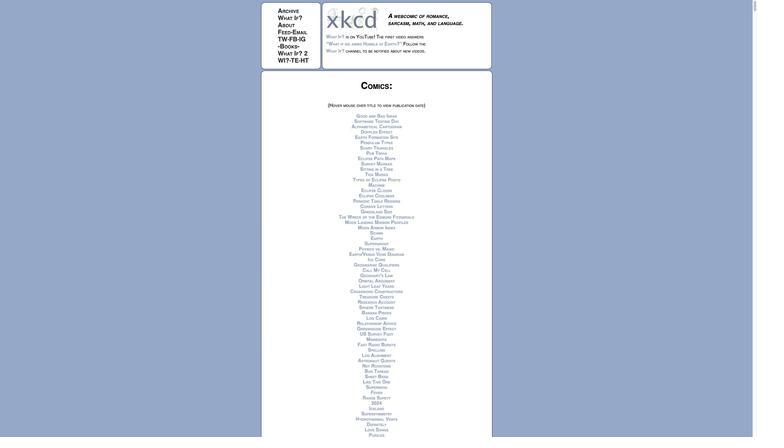 Task type: describe. For each thing, give the bounding box(es) containing it.
xkcd.com logo image
[[326, 7, 381, 31]]



Task type: vqa. For each thing, say whether or not it's contained in the screenshot.
xkcd.com logo at the top
yes



